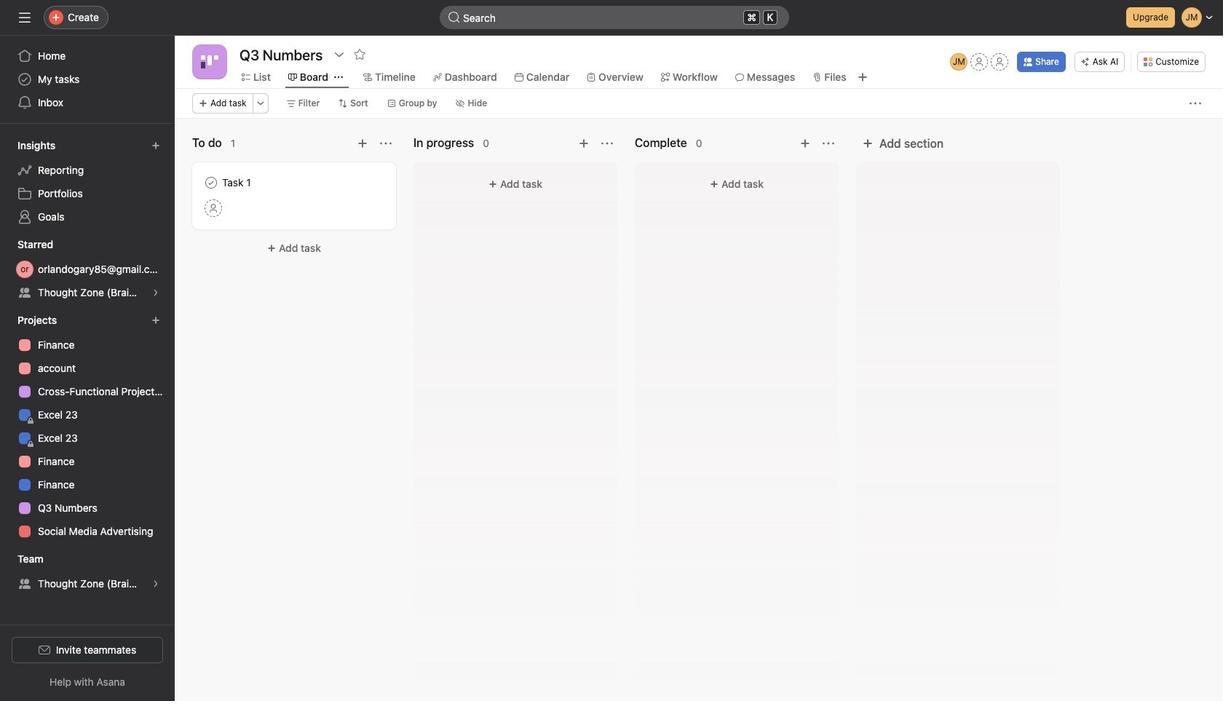 Task type: describe. For each thing, give the bounding box(es) containing it.
add tab image
[[857, 71, 869, 83]]

1 more section actions image from the left
[[380, 138, 392, 149]]

hide sidebar image
[[19, 12, 31, 23]]

Mark complete checkbox
[[203, 174, 220, 192]]

new project or portfolio image
[[152, 316, 160, 325]]

0 horizontal spatial more actions image
[[256, 99, 265, 108]]

or image
[[21, 261, 29, 278]]

projects element
[[0, 307, 175, 546]]

mark complete image
[[203, 174, 220, 192]]

2 more section actions image from the left
[[602, 138, 613, 149]]

add task image for second more section actions icon from the left
[[578, 138, 590, 149]]

global element
[[0, 36, 175, 123]]

tab actions image
[[334, 73, 343, 82]]

more section actions image
[[823, 138, 835, 149]]

new insights image
[[152, 141, 160, 150]]

isinverse image
[[449, 12, 460, 23]]



Task type: locate. For each thing, give the bounding box(es) containing it.
1 horizontal spatial more section actions image
[[602, 138, 613, 149]]

None text field
[[236, 42, 327, 68]]

0 vertical spatial see details, thought zone (brainstorm space) image
[[152, 289, 160, 297]]

show options image
[[334, 49, 345, 60]]

0 horizontal spatial add task image
[[357, 138, 369, 149]]

0 horizontal spatial more section actions image
[[380, 138, 392, 149]]

2 see details, thought zone (brainstorm space) image from the top
[[152, 580, 160, 589]]

add task image for 2nd more section actions icon from the right
[[357, 138, 369, 149]]

1 horizontal spatial add task image
[[578, 138, 590, 149]]

1 add task image from the left
[[357, 138, 369, 149]]

1 vertical spatial see details, thought zone (brainstorm space) image
[[152, 580, 160, 589]]

teams element
[[0, 546, 175, 599]]

more section actions image
[[380, 138, 392, 149], [602, 138, 613, 149]]

more actions image
[[1190, 98, 1202, 109], [256, 99, 265, 108]]

see details, thought zone (brainstorm space) image
[[152, 289, 160, 297], [152, 580, 160, 589]]

board image
[[201, 53, 219, 71]]

add task image
[[800, 138, 812, 149]]

1 horizontal spatial more actions image
[[1190, 98, 1202, 109]]

see details, thought zone (brainstorm space) image inside teams element
[[152, 580, 160, 589]]

see details, thought zone (brainstorm space) image inside starred element
[[152, 289, 160, 297]]

None field
[[440, 6, 790, 29]]

Search tasks, projects, and more text field
[[440, 6, 790, 29]]

2 add task image from the left
[[578, 138, 590, 149]]

jm image
[[953, 53, 966, 71]]

insights element
[[0, 133, 175, 232]]

add to starred image
[[354, 49, 366, 60]]

starred element
[[0, 232, 175, 307]]

1 see details, thought zone (brainstorm space) image from the top
[[152, 289, 160, 297]]

add task image
[[357, 138, 369, 149], [578, 138, 590, 149]]



Task type: vqa. For each thing, say whether or not it's contained in the screenshot.
2nd Add task image from the right
yes



